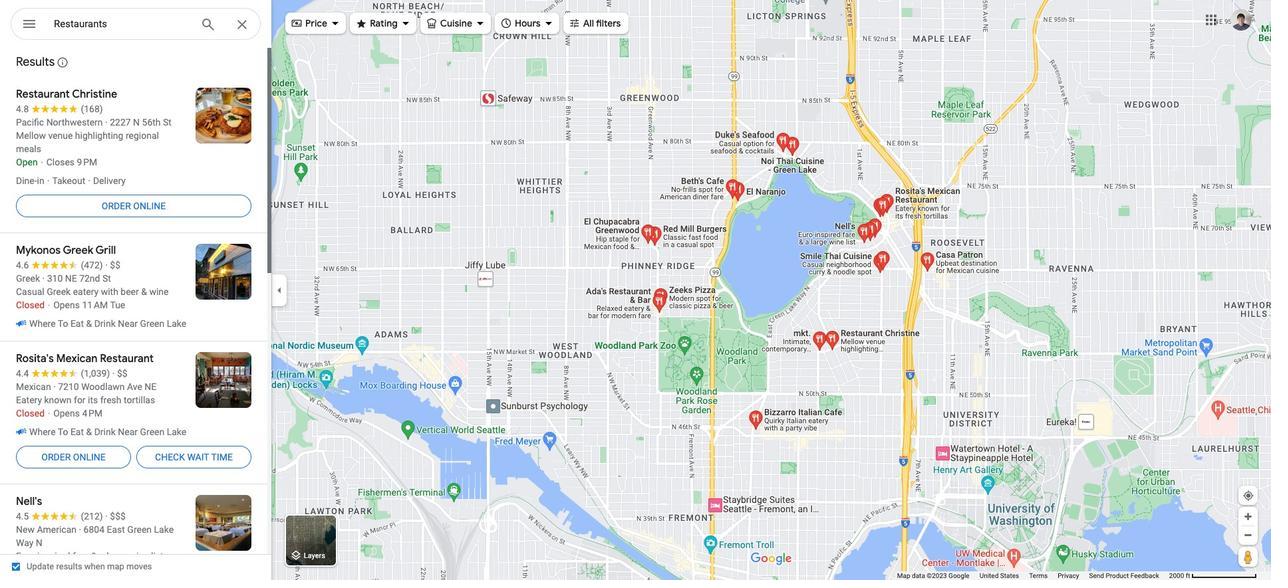 Task type: describe. For each thing, give the bounding box(es) containing it.
show your location image
[[1243, 490, 1255, 502]]

order online for 1st the order online link from the bottom
[[41, 452, 106, 463]]

all
[[583, 17, 594, 29]]

 search field
[[11, 8, 261, 43]]

1 order online link from the top
[[16, 190, 251, 222]]

hours
[[515, 17, 541, 29]]


[[21, 15, 37, 33]]

0 vertical spatial order
[[102, 201, 131, 212]]

check wait time
[[155, 452, 233, 463]]

rating
[[370, 17, 398, 29]]

map
[[107, 562, 124, 572]]

cuisine
[[440, 17, 472, 29]]

united
[[980, 573, 999, 580]]

map
[[897, 573, 910, 580]]

cuisine button
[[420, 9, 491, 38]]

filters
[[596, 17, 621, 29]]

update results when map moves
[[27, 562, 152, 572]]

learn more about legal disclosure regarding public reviews on google maps image
[[57, 57, 69, 69]]

2000
[[1169, 573, 1184, 580]]

feedback
[[1131, 573, 1159, 580]]

privacy button
[[1058, 572, 1079, 581]]

data
[[912, 573, 925, 580]]

map data ©2023 google
[[897, 573, 970, 580]]

ft
[[1186, 573, 1190, 580]]

check
[[155, 452, 185, 463]]

time
[[211, 452, 233, 463]]

moves
[[126, 562, 152, 572]]

footer inside the google maps element
[[897, 572, 1169, 581]]

results for restaurants feed
[[0, 47, 271, 581]]



Task type: locate. For each thing, give the bounding box(es) containing it.
wait
[[187, 452, 209, 463]]

2000 ft
[[1169, 573, 1190, 580]]

None field
[[54, 16, 190, 32]]

1 vertical spatial order
[[41, 452, 71, 463]]


[[500, 16, 512, 30]]

Restaurants field
[[11, 8, 261, 41]]

states
[[1000, 573, 1019, 580]]

layers
[[304, 552, 325, 561]]

none field inside restaurants field
[[54, 16, 190, 32]]

footer
[[897, 572, 1169, 581]]

send product feedback button
[[1089, 572, 1159, 581]]

update
[[27, 562, 54, 572]]

when
[[84, 562, 105, 572]]


[[355, 16, 367, 30]]

check wait time link
[[136, 442, 251, 474]]

terms
[[1029, 573, 1048, 580]]

 rating
[[355, 16, 398, 30]]

online for second the order online link from the bottom
[[133, 201, 166, 212]]

0 vertical spatial order online
[[102, 201, 166, 212]]

results
[[16, 55, 55, 70]]

privacy
[[1058, 573, 1079, 580]]

2000 ft button
[[1169, 573, 1257, 580]]

0 vertical spatial online
[[133, 201, 166, 212]]

footer containing map data ©2023 google
[[897, 572, 1169, 581]]

google maps element
[[0, 0, 1271, 581]]

0 vertical spatial order online link
[[16, 190, 251, 222]]

united states
[[980, 573, 1019, 580]]

order online for second the order online link from the bottom
[[102, 201, 166, 212]]

google
[[949, 573, 970, 580]]

send
[[1089, 573, 1104, 580]]

1 horizontal spatial online
[[133, 201, 166, 212]]

product
[[1106, 573, 1129, 580]]

Update results when map moves checkbox
[[12, 559, 152, 575]]

1 vertical spatial online
[[73, 452, 106, 463]]

price button
[[285, 9, 346, 38]]

show street view coverage image
[[1239, 547, 1258, 567]]

send product feedback
[[1089, 573, 1159, 580]]

1 vertical spatial order online
[[41, 452, 106, 463]]

 button
[[11, 8, 48, 43]]

google account: nolan park  
(nolan.park@adept.ai) image
[[1231, 9, 1252, 30]]

terms button
[[1029, 572, 1048, 581]]

order
[[102, 201, 131, 212], [41, 452, 71, 463]]

zoom out image
[[1243, 531, 1253, 541]]

zoom in image
[[1243, 512, 1253, 522]]

collapse side panel image
[[272, 283, 287, 298]]

results
[[56, 562, 82, 572]]

price
[[305, 17, 327, 29]]

1 horizontal spatial order
[[102, 201, 131, 212]]

 all filters
[[569, 16, 621, 30]]

0 horizontal spatial online
[[73, 452, 106, 463]]

0 horizontal spatial order
[[41, 452, 71, 463]]

2 order online link from the top
[[16, 442, 131, 474]]

online
[[133, 201, 166, 212], [73, 452, 106, 463]]

order online link
[[16, 190, 251, 222], [16, 442, 131, 474]]

1 vertical spatial order online link
[[16, 442, 131, 474]]

united states button
[[980, 572, 1019, 581]]

 hours
[[500, 16, 541, 30]]

online for 1st the order online link from the bottom
[[73, 452, 106, 463]]


[[569, 16, 581, 30]]

order online
[[102, 201, 166, 212], [41, 452, 106, 463]]

©2023
[[927, 573, 947, 580]]



Task type: vqa. For each thing, say whether or not it's contained in the screenshot.
Order online
yes



